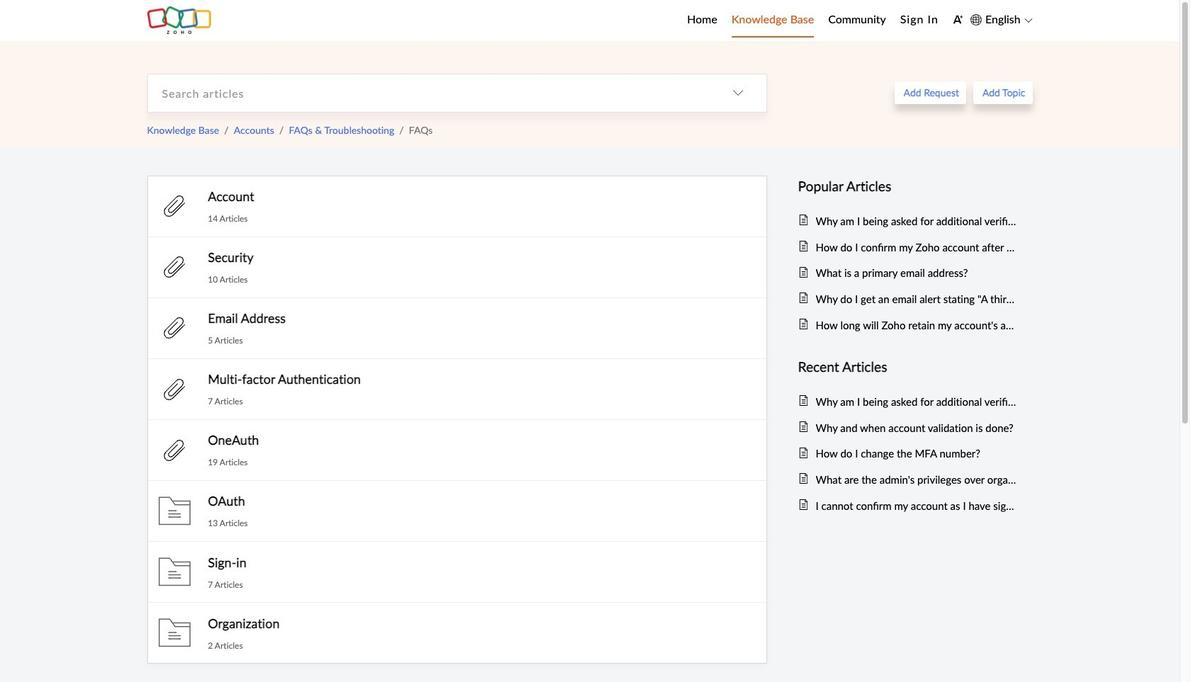 Task type: locate. For each thing, give the bounding box(es) containing it.
choose category image
[[733, 87, 744, 99]]

heading
[[798, 176, 1019, 197], [798, 356, 1019, 378]]

1 heading from the top
[[798, 176, 1019, 197]]

user preference image
[[953, 14, 964, 25]]

0 vertical spatial heading
[[798, 176, 1019, 197]]

choose category element
[[710, 74, 767, 112]]

2 heading from the top
[[798, 356, 1019, 378]]

1 vertical spatial heading
[[798, 356, 1019, 378]]



Task type: vqa. For each thing, say whether or not it's contained in the screenshot.
'option'
no



Task type: describe. For each thing, give the bounding box(es) containing it.
user preference element
[[953, 10, 964, 31]]

choose languages element
[[971, 11, 1033, 29]]

Search articles field
[[148, 74, 710, 112]]



